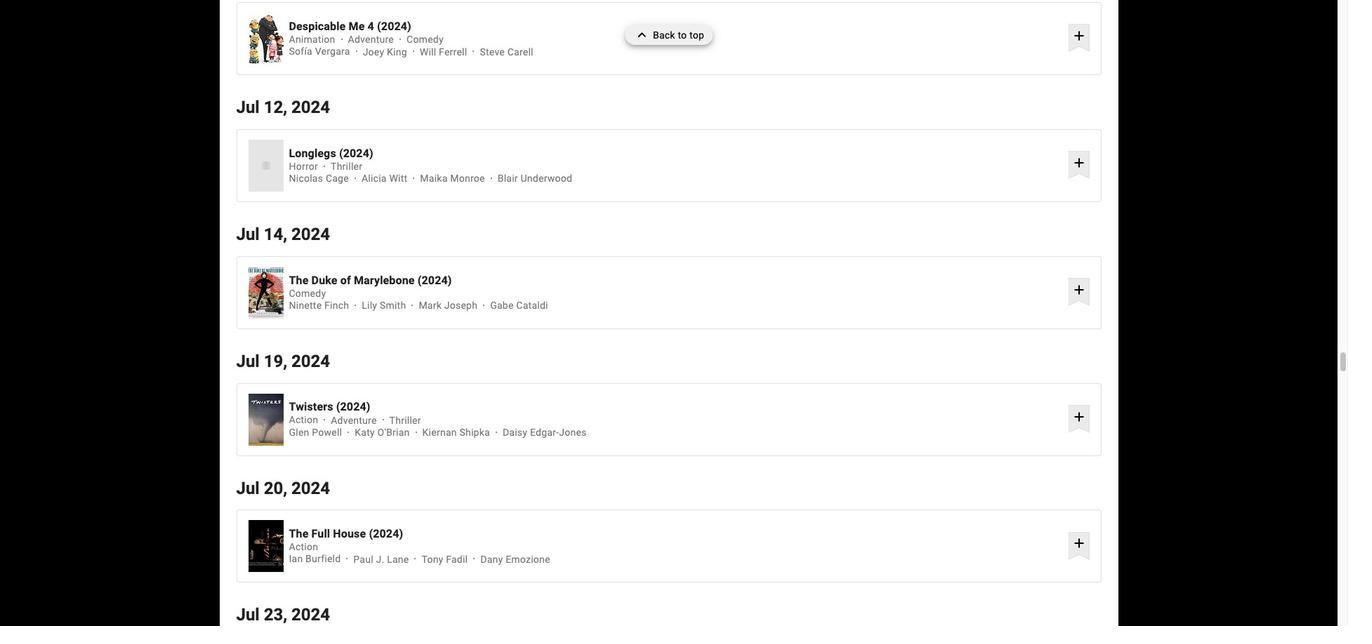 Task type: describe. For each thing, give the bounding box(es) containing it.
animation
[[289, 34, 336, 45]]

ninette finch
[[289, 300, 349, 311]]

jones
[[559, 427, 587, 438]]

2024 for jul 12, 2024
[[292, 98, 330, 118]]

23,
[[264, 606, 287, 626]]

blair underwood
[[498, 173, 573, 184]]

jul 23, 2024
[[236, 606, 330, 626]]

emozione
[[506, 554, 551, 565]]

despicable me 4 (2024)
[[289, 20, 412, 33]]

cage
[[326, 173, 349, 184]]

blair
[[498, 173, 518, 184]]

adventure for (2024)
[[331, 415, 377, 426]]

vergara
[[315, 46, 350, 57]]

king
[[387, 46, 407, 57]]

lily smith
[[362, 300, 406, 311]]

despicable me 4 (2024) button
[[289, 20, 1064, 33]]

19,
[[264, 352, 287, 372]]

paul
[[354, 554, 374, 565]]

group for 19,
[[248, 394, 283, 446]]

witt
[[389, 173, 408, 184]]

will
[[420, 46, 437, 57]]

steve carell, steve coogan, miranda cosgrove, and pierre coffin in despicable me 4 (2024) image
[[248, 13, 283, 65]]

maika
[[420, 173, 448, 184]]

katy
[[355, 427, 375, 438]]

ninette
[[289, 300, 322, 311]]

the for 20,
[[289, 528, 309, 541]]

back to top button
[[625, 25, 713, 45]]

adventure for me
[[348, 34, 394, 45]]

jul 14, 2024
[[236, 225, 330, 245]]

(2024) inside the full house (2024) action
[[369, 528, 403, 541]]

powell
[[312, 427, 342, 438]]

2024 for jul 23, 2024
[[292, 606, 330, 626]]

14,
[[264, 225, 287, 245]]

dany
[[481, 554, 503, 565]]

shipka
[[460, 427, 490, 438]]

smith
[[380, 300, 406, 311]]

(2024) right 4
[[377, 20, 412, 33]]

(2024) up alicia
[[339, 147, 374, 160]]

2024 for jul 19, 2024
[[292, 352, 330, 372]]

(2024) inside the duke of marylebone (2024) comedy
[[418, 274, 452, 287]]

jul for jul 19, 2024
[[236, 352, 260, 372]]

ferrell
[[439, 46, 468, 57]]

carell
[[508, 46, 534, 57]]

back
[[653, 30, 676, 41]]

joey king
[[363, 46, 407, 57]]

(2024) up katy at the left bottom of page
[[336, 401, 371, 414]]

sofía vergara
[[289, 46, 350, 57]]

nicolas cage
[[289, 173, 349, 184]]

katy o'brian
[[355, 427, 410, 438]]

of
[[341, 274, 351, 287]]

mark
[[419, 300, 442, 311]]

me
[[349, 20, 365, 33]]

twisters (2024) button
[[289, 401, 1064, 414]]

jul 19, 2024
[[236, 352, 330, 372]]

alicia witt
[[362, 173, 408, 184]]

o'brian
[[378, 427, 410, 438]]

jul for jul 23, 2024
[[236, 606, 260, 626]]

to
[[678, 30, 687, 41]]

glen
[[289, 427, 310, 438]]

jul 20, 2024
[[236, 479, 330, 499]]

action inside the full house (2024) action
[[289, 542, 318, 553]]

comedy inside the duke of marylebone (2024) comedy
[[289, 288, 326, 299]]

movie image
[[260, 160, 272, 171]]

expand less image
[[634, 25, 653, 45]]

back to top
[[653, 30, 705, 41]]

add image for twisters (2024)
[[1071, 409, 1088, 425]]

longlegs (2024)
[[289, 147, 374, 160]]

the duke of marylebone (2024) comedy
[[289, 274, 452, 299]]

twisters
[[289, 401, 333, 414]]

the duke of marylebone (2024) button
[[289, 274, 1064, 287]]

gabe
[[491, 300, 514, 311]]

kiernan
[[423, 427, 457, 438]]



Task type: vqa. For each thing, say whether or not it's contained in the screenshot.
fifth 2024 from the bottom of the page
yes



Task type: locate. For each thing, give the bounding box(es) containing it.
add image
[[1071, 28, 1088, 44], [1071, 409, 1088, 425]]

the duke of marylebone (2024) image
[[248, 267, 283, 319]]

2 group from the top
[[248, 140, 283, 192]]

2024 for jul 14, 2024
[[292, 225, 330, 245]]

ian burfield
[[289, 554, 341, 565]]

cataldi
[[517, 300, 548, 311]]

add image
[[1071, 155, 1088, 171], [1071, 282, 1088, 298], [1071, 536, 1088, 552]]

longlegs (2024) button
[[289, 147, 1064, 160]]

lane
[[387, 554, 409, 565]]

maika monroe
[[420, 173, 485, 184]]

0 vertical spatial action
[[289, 415, 318, 426]]

1 vertical spatial thriller
[[390, 415, 421, 426]]

1 vertical spatial action
[[289, 542, 318, 553]]

lily
[[362, 300, 377, 311]]

2024
[[292, 98, 330, 118], [292, 225, 330, 245], [292, 352, 330, 372], [292, 479, 330, 499], [292, 606, 330, 626]]

jul left 23,
[[236, 606, 260, 626]]

(2024)
[[377, 20, 412, 33], [339, 147, 374, 160], [418, 274, 452, 287], [336, 401, 371, 414], [369, 528, 403, 541]]

steve
[[480, 46, 505, 57]]

the left the "duke"
[[289, 274, 309, 287]]

0 vertical spatial comedy
[[407, 34, 444, 45]]

group for 12,
[[248, 140, 283, 192]]

0 vertical spatial the
[[289, 274, 309, 287]]

full
[[312, 528, 330, 541]]

despicable
[[289, 20, 346, 33]]

1 horizontal spatial comedy
[[407, 34, 444, 45]]

group left ian
[[248, 521, 283, 573]]

monroe
[[451, 173, 485, 184]]

5 2024 from the top
[[292, 606, 330, 626]]

1 action from the top
[[289, 415, 318, 426]]

3 2024 from the top
[[292, 352, 330, 372]]

2 add image from the top
[[1071, 409, 1088, 425]]

1 2024 from the top
[[292, 98, 330, 118]]

thriller up cage
[[331, 161, 363, 172]]

5 group from the top
[[248, 521, 283, 573]]

the left "full"
[[289, 528, 309, 541]]

action up ian
[[289, 542, 318, 553]]

jul for jul 12, 2024
[[236, 98, 260, 118]]

tony fadil
[[422, 554, 468, 565]]

paul j. lane
[[354, 554, 409, 565]]

jul left 14,
[[236, 225, 260, 245]]

4 group from the top
[[248, 394, 283, 446]]

daisy edgar-jones
[[503, 427, 587, 438]]

0 vertical spatial thriller
[[331, 161, 363, 172]]

jul left 19, on the bottom left of the page
[[236, 352, 260, 372]]

jul left '12,'
[[236, 98, 260, 118]]

longlegs
[[289, 147, 336, 160]]

house
[[333, 528, 366, 541]]

group left "sofía"
[[248, 13, 283, 65]]

kiernan shipka
[[423, 427, 490, 438]]

jul for jul 20, 2024
[[236, 479, 260, 499]]

0 vertical spatial add image
[[1071, 155, 1088, 171]]

group
[[248, 13, 283, 65], [248, 140, 283, 192], [248, 267, 283, 319], [248, 394, 283, 446], [248, 521, 283, 573]]

joseph
[[445, 300, 478, 311]]

0 horizontal spatial comedy
[[289, 288, 326, 299]]

2024 right 14,
[[292, 225, 330, 245]]

j.
[[376, 554, 385, 565]]

adventure up katy at the left bottom of page
[[331, 415, 377, 426]]

2024 for jul 20, 2024
[[292, 479, 330, 499]]

fadil
[[446, 554, 468, 565]]

4 jul from the top
[[236, 479, 260, 499]]

edgar-
[[530, 427, 559, 438]]

burfield
[[306, 554, 341, 565]]

0 vertical spatial adventure
[[348, 34, 394, 45]]

the inside the full house (2024) action
[[289, 528, 309, 541]]

comedy up will in the top left of the page
[[407, 34, 444, 45]]

alicia
[[362, 173, 387, 184]]

will ferrell
[[420, 46, 468, 57]]

1 vertical spatial comedy
[[289, 288, 326, 299]]

gabe cataldi
[[491, 300, 548, 311]]

sofía
[[289, 46, 313, 57]]

nicolas
[[289, 173, 323, 184]]

group for 20,
[[248, 521, 283, 573]]

1 add image from the top
[[1071, 155, 1088, 171]]

12,
[[264, 98, 287, 118]]

4
[[368, 20, 374, 33]]

duke
[[312, 274, 338, 287]]

1 vertical spatial the
[[289, 528, 309, 541]]

1 jul from the top
[[236, 98, 260, 118]]

action
[[289, 415, 318, 426], [289, 542, 318, 553]]

the inside the duke of marylebone (2024) comedy
[[289, 274, 309, 287]]

underwood
[[521, 173, 573, 184]]

0 horizontal spatial thriller
[[331, 161, 363, 172]]

glen powell
[[289, 427, 342, 438]]

2024 right 20,
[[292, 479, 330, 499]]

group left horror
[[248, 140, 283, 192]]

adventure
[[348, 34, 394, 45], [331, 415, 377, 426]]

3 add image from the top
[[1071, 536, 1088, 552]]

3 group from the top
[[248, 267, 283, 319]]

ian
[[289, 554, 303, 565]]

group left 'ninette'
[[248, 267, 283, 319]]

2024 right 23,
[[292, 606, 330, 626]]

2 vertical spatial add image
[[1071, 536, 1088, 552]]

dany emozione
[[481, 554, 551, 565]]

comedy up 'ninette'
[[289, 288, 326, 299]]

daisy
[[503, 427, 528, 438]]

jul for jul 14, 2024
[[236, 225, 260, 245]]

mark joseph
[[419, 300, 478, 311]]

the
[[289, 274, 309, 287], [289, 528, 309, 541]]

twisters (2024)
[[289, 401, 371, 414]]

the for 14,
[[289, 274, 309, 287]]

1 add image from the top
[[1071, 28, 1088, 44]]

1 vertical spatial add image
[[1071, 409, 1088, 425]]

add image for jul 20, 2024
[[1071, 536, 1088, 552]]

1 horizontal spatial thriller
[[390, 415, 421, 426]]

the full house (2024) action
[[289, 528, 403, 553]]

adventure up the joey
[[348, 34, 394, 45]]

add image for despicable me 4 (2024)
[[1071, 28, 1088, 44]]

20,
[[264, 479, 287, 499]]

twisters (2024) image
[[248, 394, 283, 446]]

add image for jul 14, 2024
[[1071, 282, 1088, 298]]

finch
[[325, 300, 349, 311]]

joey
[[363, 46, 385, 57]]

2024 right 19, on the bottom left of the page
[[292, 352, 330, 372]]

add image for jul 12, 2024
[[1071, 155, 1088, 171]]

0 vertical spatial add image
[[1071, 28, 1088, 44]]

(2024) up mark
[[418, 274, 452, 287]]

horror
[[289, 161, 318, 172]]

jul
[[236, 98, 260, 118], [236, 225, 260, 245], [236, 352, 260, 372], [236, 479, 260, 499], [236, 606, 260, 626]]

2 jul from the top
[[236, 225, 260, 245]]

2 2024 from the top
[[292, 225, 330, 245]]

the full house (2024) button
[[289, 528, 1064, 541]]

group for 14,
[[248, 267, 283, 319]]

thriller
[[331, 161, 363, 172], [390, 415, 421, 426]]

3 jul from the top
[[236, 352, 260, 372]]

2 the from the top
[[289, 528, 309, 541]]

marylebone
[[354, 274, 415, 287]]

1 vertical spatial add image
[[1071, 282, 1088, 298]]

top
[[690, 30, 705, 41]]

2024 right '12,'
[[292, 98, 330, 118]]

thriller up o'brian
[[390, 415, 421, 426]]

the full house (2024) image
[[248, 521, 283, 573]]

(2024) up paul j. lane
[[369, 528, 403, 541]]

1 the from the top
[[289, 274, 309, 287]]

1 vertical spatial adventure
[[331, 415, 377, 426]]

2 add image from the top
[[1071, 282, 1088, 298]]

action up the "glen"
[[289, 415, 318, 426]]

tony
[[422, 554, 444, 565]]

steve carell
[[480, 46, 534, 57]]

5 jul from the top
[[236, 606, 260, 626]]

group left the "glen"
[[248, 394, 283, 446]]

1 group from the top
[[248, 13, 283, 65]]

2 action from the top
[[289, 542, 318, 553]]

jul left 20,
[[236, 479, 260, 499]]

4 2024 from the top
[[292, 479, 330, 499]]

jul 12, 2024
[[236, 98, 330, 118]]



